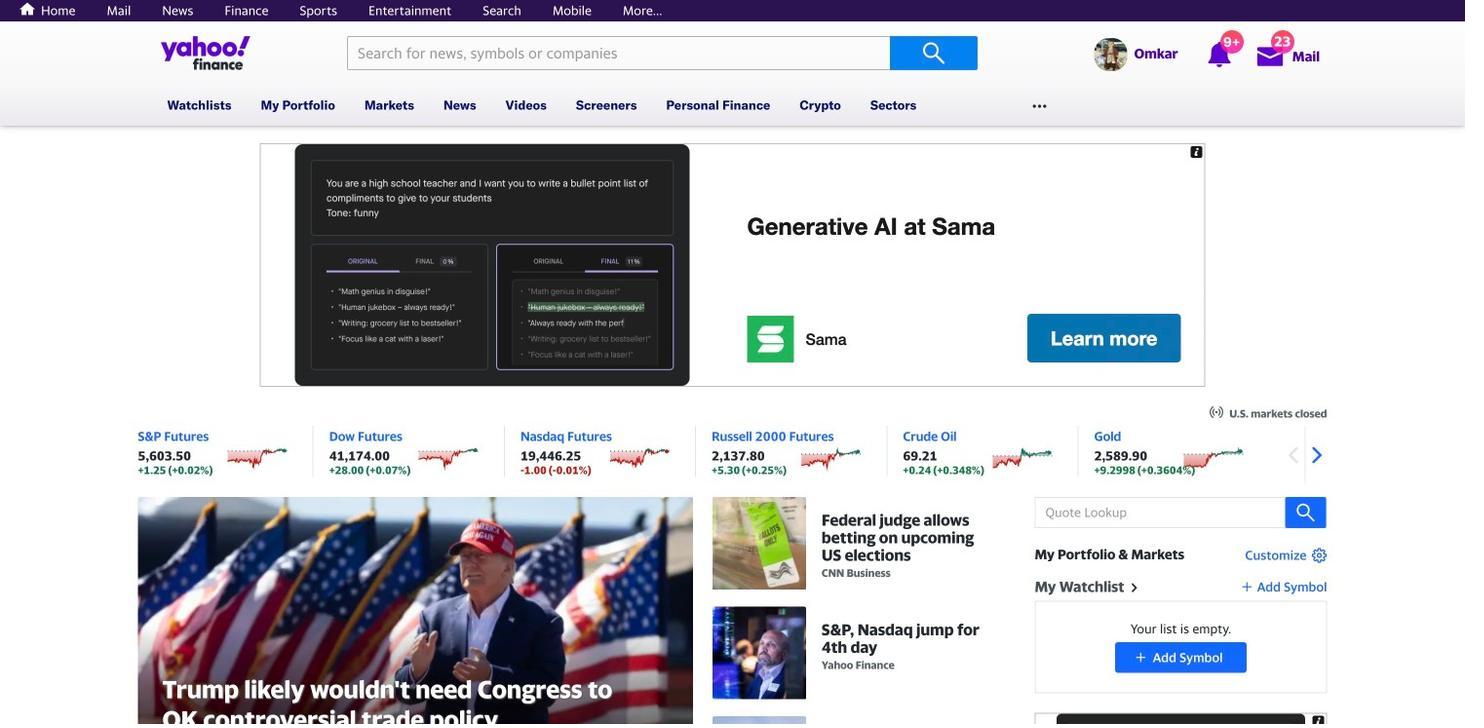 Task type: locate. For each thing, give the bounding box(es) containing it.
previous image
[[1279, 441, 1308, 470]]

section
[[1035, 497, 1327, 724]]

1 vertical spatial search image
[[1296, 503, 1316, 523]]

1 vertical spatial advertisement element
[[1035, 713, 1327, 724]]

navigation
[[1308, 85, 1318, 126]]

0 vertical spatial search image
[[922, 41, 946, 65]]

0 horizontal spatial search image
[[922, 41, 946, 65]]

1 horizontal spatial search image
[[1296, 503, 1316, 523]]

trump likely wouldn't need congress to ok controversial trade policy image
[[138, 497, 693, 724]]

advertisement element
[[260, 143, 1206, 387], [1035, 713, 1327, 724]]

search image
[[922, 41, 946, 65], [1296, 503, 1316, 523]]

Search for news, symbols or companies text field
[[347, 36, 890, 70]]

0 vertical spatial advertisement element
[[260, 143, 1206, 387]]



Task type: vqa. For each thing, say whether or not it's contained in the screenshot.
Inc. within Ulta Beauty, Inc. (ULTA) NasdaqGS - NasdaqGS Real Time Price. Currency in USD
no



Task type: describe. For each thing, give the bounding box(es) containing it.
s&p, nasdaq jump for 4th day image
[[713, 607, 806, 700]]

my watchlist image
[[1125, 578, 1144, 596]]

jpmorgan caps junior bankers' hours—at 80 per week image
[[713, 716, 806, 724]]

next image
[[1302, 441, 1331, 470]]

Quote Lookup text field
[[1035, 497, 1327, 528]]

federal judge allows betting on upcoming us elections image
[[713, 497, 806, 591]]



